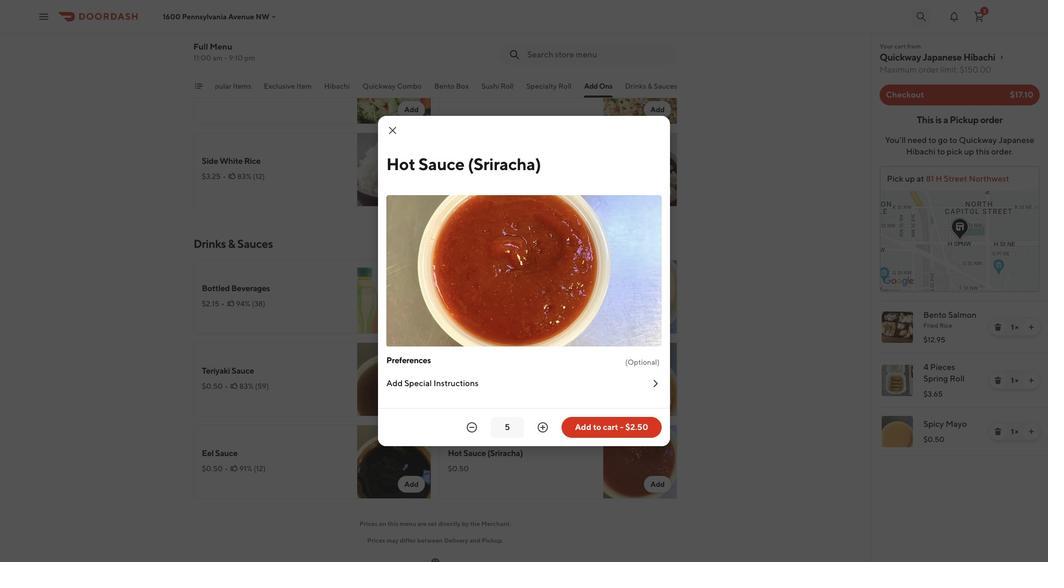 Task type: describe. For each thing, give the bounding box(es) containing it.
add for side brown rice
[[651, 188, 665, 196]]

add for side fried rice
[[651, 105, 665, 114]]

teriyaki sauce image
[[357, 342, 432, 416]]

91% (12)
[[240, 464, 266, 473]]

(38)
[[252, 300, 266, 308]]

sauce for 82% (135)
[[478, 278, 500, 288]]

pieces
[[931, 362, 956, 372]]

43% (16)
[[484, 90, 512, 98]]

pickup.
[[482, 536, 504, 544]]

quickway japanese hibachi
[[880, 52, 996, 63]]

checkout
[[887, 90, 925, 100]]

exclusive
[[264, 82, 295, 90]]

add button for yummy sauce
[[645, 311, 672, 328]]

• for bottled beverages
[[222, 300, 225, 308]]

decrease quantity by 1 image
[[466, 421, 479, 434]]

• for side vegetables
[[223, 90, 226, 98]]

0 vertical spatial drinks & sauces
[[626, 82, 678, 90]]

is
[[936, 114, 942, 125]]

add special instructions
[[387, 378, 479, 388]]

add ons
[[585, 82, 613, 90]]

add to cart - $2.50 button
[[562, 417, 662, 438]]

add for yummy sauce
[[651, 315, 665, 324]]

add button for eel sauce
[[398, 476, 425, 493]]

the
[[471, 520, 480, 528]]

your
[[880, 42, 894, 50]]

popular
[[206, 82, 232, 90]]

maximum
[[880, 65, 918, 75]]

1 horizontal spatial cart
[[895, 42, 907, 50]]

$3.25 • for white
[[202, 172, 226, 181]]

$0.50 right special
[[448, 382, 469, 390]]

quickway japanese hibachi link
[[880, 51, 1041, 64]]

quickway inside the you'll need to go to quickway japanese hibachi to pick up this order.
[[960, 135, 998, 145]]

street
[[945, 174, 968, 184]]

am
[[213, 54, 223, 62]]

directly
[[439, 520, 461, 528]]

menu
[[400, 520, 417, 528]]

3 pieces shrimp tempura image
[[357, 0, 432, 42]]

you'll need to go to quickway japanese hibachi to pick up this order.
[[886, 135, 1035, 157]]

side for side white rice
[[202, 156, 218, 166]]

pickup
[[951, 114, 979, 125]]

roll for specialty roll
[[559, 82, 572, 90]]

instructions
[[434, 378, 479, 388]]

limit:
[[941, 65, 959, 75]]

$0.50 inside list
[[924, 435, 945, 444]]

this is a pickup order
[[918, 114, 1003, 125]]

merchant
[[482, 520, 510, 528]]

add one to cart image for spicy mayo
[[1028, 427, 1036, 436]]

popular items button
[[206, 81, 251, 98]]

side white rice image
[[357, 133, 432, 207]]

Current quantity is 5 number field
[[497, 422, 518, 433]]

82% (135)
[[486, 294, 518, 303]]

side brown rice
[[448, 156, 508, 166]]

prices may differ between delivery and pickup.
[[367, 536, 504, 544]]

side vegetables image
[[357, 50, 432, 124]]

pick
[[888, 174, 904, 184]]

bento salmon fried rice
[[924, 310, 977, 329]]

hot sauce (sriracha) image
[[604, 425, 678, 499]]

81% (16)
[[237, 90, 264, 98]]

exclusive item
[[264, 82, 312, 90]]

from
[[908, 42, 922, 50]]

bento for salmon
[[924, 310, 947, 320]]

side noodle image
[[604, 0, 678, 42]]

$0.50 down decrease quantity by 1 image at the bottom
[[448, 464, 469, 473]]

1 × for 4 pieces spring roll
[[1012, 376, 1019, 385]]

yummy
[[448, 278, 476, 288]]

(59)
[[255, 382, 269, 390]]

eel
[[202, 448, 214, 458]]

bento box button
[[435, 81, 469, 98]]

0 horizontal spatial spicy mayo image
[[604, 342, 678, 416]]

0 vertical spatial fried
[[466, 74, 485, 83]]

$2.15 •
[[202, 300, 225, 308]]

add for hot sauce (sriracha)
[[651, 480, 665, 488]]

• for yummy sauce
[[471, 294, 474, 303]]

- inside button
[[620, 422, 624, 432]]

(17)
[[253, 13, 265, 21]]

sauce down decrease quantity by 1 image at the bottom
[[464, 448, 486, 458]]

hot inside dialog
[[387, 154, 416, 174]]

add to cart - $2.50
[[575, 422, 649, 432]]

1 vertical spatial (sriracha)
[[488, 448, 523, 458]]

a
[[944, 114, 949, 125]]

menu
[[210, 42, 232, 52]]

rice inside bento salmon fried rice
[[940, 321, 953, 329]]

side for side fried rice
[[448, 74, 465, 83]]

× for bento salmon
[[1016, 323, 1019, 331]]

3
[[984, 8, 987, 14]]

specialty
[[527, 82, 557, 90]]

side fried rice
[[448, 74, 503, 83]]

pick up at 81 h street northwest
[[888, 174, 1010, 184]]

sauce for 83% (59)
[[232, 366, 254, 376]]

sushi
[[482, 82, 500, 90]]

(12) for eel sauce
[[254, 464, 266, 473]]

to down 'go'
[[938, 147, 946, 157]]

need
[[908, 135, 928, 145]]

teriyaki sauce
[[202, 366, 254, 376]]

between
[[417, 536, 443, 544]]

special
[[405, 378, 432, 388]]

bottled
[[202, 283, 230, 293]]

$3.25 • for fried
[[448, 90, 472, 98]]

prices for prices on this menu are set directly by the merchant .
[[360, 520, 378, 528]]

add button for side brown rice
[[645, 184, 672, 200]]

94% (38)
[[236, 300, 266, 308]]

1 vertical spatial hibachi
[[325, 82, 350, 90]]

preferences
[[387, 355, 431, 365]]

• for teriyaki sauce
[[225, 382, 228, 390]]

add one to cart image
[[1028, 323, 1036, 331]]

sushi roll
[[482, 82, 514, 90]]

add special instructions button
[[387, 369, 662, 398]]

(16) for side vegetables
[[252, 90, 264, 98]]

1 × for spicy mayo
[[1012, 427, 1019, 436]]

side white rice
[[202, 156, 261, 166]]

43%
[[484, 90, 498, 98]]

& inside drinks & sauces button
[[648, 82, 653, 90]]

nw
[[256, 12, 270, 21]]

0 vertical spatial hibachi
[[964, 52, 996, 63]]

powered by google image
[[884, 276, 915, 286]]

by
[[462, 520, 469, 528]]

• for side white rice
[[223, 172, 226, 181]]

most
[[459, 307, 475, 315]]

3 button
[[970, 6, 990, 27]]

brown
[[466, 156, 490, 166]]

spicy mayo
[[924, 419, 968, 429]]

on
[[379, 520, 387, 528]]

pm
[[245, 54, 255, 62]]

notification bell image
[[949, 10, 961, 23]]

add for bottled beverages
[[405, 315, 419, 324]]

$0.50 • up decrease quantity by 1 image at the bottom
[[448, 382, 474, 390]]

maximum order limit: $150.00
[[880, 65, 992, 75]]

add inside button
[[575, 422, 592, 432]]

exclusive item button
[[264, 81, 312, 98]]

$0.50 up #2
[[448, 294, 469, 303]]

specialty roll button
[[527, 81, 572, 98]]

prices for prices may differ between delivery and pickup.
[[367, 536, 385, 544]]

add button for side vegetables
[[398, 101, 425, 118]]

box
[[456, 82, 469, 90]]

spring
[[924, 374, 949, 384]]

- inside full menu 11:00 am - 9:10 pm
[[224, 54, 227, 62]]

91%
[[240, 464, 252, 473]]

up inside the you'll need to go to quickway japanese hibachi to pick up this order.
[[965, 147, 975, 157]]

avenue
[[228, 12, 254, 21]]

94% for 94% (38)
[[236, 300, 251, 308]]

1 for 4 pieces spring roll
[[1012, 376, 1015, 385]]

side fried rice image
[[604, 50, 678, 124]]

1600 pennsylvania avenue nw button
[[163, 12, 278, 21]]

1 vertical spatial hot sauce (sriracha)
[[448, 448, 523, 458]]



Task type: vqa. For each thing, say whether or not it's contained in the screenshot.
the left DAY
no



Task type: locate. For each thing, give the bounding box(es) containing it.
2 add one to cart image from the top
[[1028, 427, 1036, 436]]

hibachi inside the you'll need to go to quickway japanese hibachi to pick up this order.
[[907, 147, 936, 157]]

order.
[[992, 147, 1014, 157]]

northwest
[[970, 174, 1010, 184]]

0 vertical spatial bento
[[435, 82, 455, 90]]

1 vertical spatial cart
[[603, 422, 619, 432]]

11:00
[[194, 54, 211, 62]]

1 horizontal spatial drinks & sauces
[[626, 82, 678, 90]]

spicy mayo image up $2.50
[[604, 342, 678, 416]]

3 1 × from the top
[[1012, 427, 1019, 436]]

rice
[[487, 74, 503, 83], [244, 156, 261, 166], [492, 156, 508, 166], [940, 321, 953, 329]]

side left sushi
[[448, 74, 465, 83]]

remove item from cart image for spicy mayo
[[995, 427, 1003, 436]]

1 horizontal spatial hot
[[448, 448, 462, 458]]

0 vertical spatial add one to cart image
[[1028, 376, 1036, 385]]

$0.50
[[448, 294, 469, 303], [202, 382, 223, 390], [448, 382, 469, 390], [924, 435, 945, 444], [202, 464, 223, 473], [448, 464, 469, 473]]

83%
[[237, 172, 252, 181], [240, 382, 254, 390]]

- left $2.50
[[620, 422, 624, 432]]

specialty roll
[[527, 82, 572, 90]]

full menu 11:00 am - 9:10 pm
[[194, 42, 255, 62]]

& up bottled beverages
[[228, 237, 235, 250]]

$3.25 down white
[[202, 172, 221, 181]]

0 vertical spatial (sriracha)
[[468, 154, 542, 174]]

0 vertical spatial remove item from cart image
[[995, 323, 1003, 331]]

0 vertical spatial drinks
[[626, 82, 647, 90]]

bottled beverages
[[202, 283, 270, 293]]

0 vertical spatial quickway
[[880, 52, 922, 63]]

$0.50 • for eel sauce
[[202, 464, 228, 473]]

$0.50 • down eel sauce
[[202, 464, 228, 473]]

1 1 × from the top
[[1012, 323, 1019, 331]]

roll
[[501, 82, 514, 90], [559, 82, 572, 90], [950, 374, 966, 384]]

sauce up 82%
[[478, 278, 500, 288]]

prices on this menu are set directly by the merchant .
[[360, 520, 512, 528]]

0 horizontal spatial &
[[228, 237, 235, 250]]

map region
[[793, 120, 1049, 387]]

1 vertical spatial bento
[[924, 310, 947, 320]]

81
[[927, 174, 935, 184]]

add
[[405, 23, 419, 31], [651, 23, 665, 31], [585, 82, 598, 90], [405, 105, 419, 114], [651, 105, 665, 114], [405, 188, 419, 196], [651, 188, 665, 196], [405, 315, 419, 324], [651, 315, 665, 324], [387, 378, 403, 388], [575, 422, 592, 432], [405, 480, 419, 488], [651, 480, 665, 488]]

add button for side white rice
[[398, 184, 425, 200]]

add for eel sauce
[[405, 480, 419, 488]]

order down quickway japanese hibachi in the right of the page
[[919, 65, 940, 75]]

side left the brown
[[448, 156, 465, 166]]

cart left $2.50
[[603, 422, 619, 432]]

add button
[[398, 19, 425, 35], [645, 19, 672, 35], [398, 101, 425, 118], [645, 101, 672, 118], [398, 184, 425, 200], [645, 184, 672, 200], [398, 311, 425, 328], [645, 311, 672, 328], [398, 476, 425, 493], [645, 476, 672, 493]]

order right the pickup
[[981, 114, 1003, 125]]

0 vertical spatial this
[[977, 147, 990, 157]]

prices left on
[[360, 520, 378, 528]]

2 vertical spatial 1
[[1012, 427, 1015, 436]]

bento box
[[435, 82, 469, 90]]

3 items, open order cart image
[[974, 10, 986, 23]]

side left white
[[202, 156, 218, 166]]

1 vertical spatial 1
[[1012, 376, 1015, 385]]

$0.50 •
[[448, 294, 474, 303], [202, 382, 228, 390], [448, 382, 474, 390], [202, 464, 228, 473]]

1 vertical spatial add one to cart image
[[1028, 427, 1036, 436]]

0 horizontal spatial -
[[224, 54, 227, 62]]

$3.25 down side vegetables
[[202, 90, 221, 98]]

1 horizontal spatial (16)
[[500, 90, 512, 98]]

bento up $12.95
[[924, 310, 947, 320]]

• down eel sauce
[[225, 464, 228, 473]]

1 for bento salmon
[[1012, 323, 1015, 331]]

1 vertical spatial up
[[906, 174, 916, 184]]

0 horizontal spatial japanese
[[923, 52, 963, 63]]

japanese
[[923, 52, 963, 63], [999, 135, 1035, 145]]

$0.50 • for yummy sauce
[[448, 294, 474, 303]]

3 1 from the top
[[1012, 427, 1015, 436]]

4
[[924, 362, 929, 372]]

side for side vegetables
[[202, 74, 218, 83]]

0 vertical spatial japanese
[[923, 52, 963, 63]]

1 vertical spatial drinks
[[194, 237, 226, 250]]

1 vertical spatial (12)
[[254, 464, 266, 473]]

add for side vegetables
[[405, 105, 419, 114]]

1 horizontal spatial hibachi
[[907, 147, 936, 157]]

drinks up 'bottled' at the bottom of page
[[194, 237, 226, 250]]

0 vertical spatial prices
[[360, 520, 378, 528]]

1 horizontal spatial up
[[965, 147, 975, 157]]

94%
[[237, 13, 252, 21], [236, 300, 251, 308]]

Item Search search field
[[528, 49, 670, 61]]

1 horizontal spatial order
[[981, 114, 1003, 125]]

roll for sushi roll
[[501, 82, 514, 90]]

2 1 from the top
[[1012, 376, 1015, 385]]

0 horizontal spatial (16)
[[252, 90, 264, 98]]

this right on
[[388, 520, 399, 528]]

1 horizontal spatial drinks
[[626, 82, 647, 90]]

pennsylvania
[[182, 12, 227, 21]]

0 vertical spatial hot sauce (sriracha)
[[387, 154, 542, 174]]

82%
[[486, 294, 500, 303]]

drinks right "ons"
[[626, 82, 647, 90]]

(16) right 43%
[[500, 90, 512, 98]]

1 vertical spatial 83%
[[240, 382, 254, 390]]

roll inside button
[[501, 82, 514, 90]]

1 for spicy mayo
[[1012, 427, 1015, 436]]

• down teriyaki sauce
[[225, 382, 228, 390]]

83% left (59)
[[240, 382, 254, 390]]

1 vertical spatial hot
[[448, 448, 462, 458]]

94% left (38)
[[236, 300, 251, 308]]

roll right sushi
[[501, 82, 514, 90]]

(135)
[[501, 294, 518, 303]]

(sriracha)
[[468, 154, 542, 174], [488, 448, 523, 458]]

remove item from cart image
[[995, 323, 1003, 331], [995, 427, 1003, 436]]

0 vertical spatial -
[[224, 54, 227, 62]]

1 vertical spatial this
[[388, 520, 399, 528]]

quickway left combo
[[363, 82, 396, 90]]

(16)
[[252, 90, 264, 98], [500, 90, 512, 98]]

$17.10
[[1011, 90, 1034, 100]]

1 vertical spatial japanese
[[999, 135, 1035, 145]]

differ
[[400, 536, 416, 544]]

0 horizontal spatial quickway
[[363, 82, 396, 90]]

83% for white
[[237, 172, 252, 181]]

drinks
[[626, 82, 647, 90], [194, 237, 226, 250]]

rice up 83% (12)
[[244, 156, 261, 166]]

1 horizontal spatial this
[[977, 147, 990, 157]]

1 vertical spatial order
[[981, 114, 1003, 125]]

to right 'go'
[[950, 135, 958, 145]]

japanese up maximum order limit: $150.00
[[923, 52, 963, 63]]

$3.65
[[924, 390, 943, 398]]

sauce right "eel"
[[215, 448, 238, 458]]

side brown rice image
[[604, 133, 678, 207]]

$3.25 down side fried rice
[[448, 90, 467, 98]]

spicy mayo image left spicy
[[882, 416, 914, 447]]

• for side fried rice
[[469, 90, 472, 98]]

• right box
[[469, 90, 472, 98]]

close hot sauce (sriracha) image
[[387, 124, 399, 137]]

1 horizontal spatial japanese
[[999, 135, 1035, 145]]

0 horizontal spatial hibachi
[[325, 82, 350, 90]]

$2.50
[[626, 422, 649, 432]]

81 h street northwest link
[[925, 174, 1010, 184]]

2 vertical spatial 1 ×
[[1012, 427, 1019, 436]]

list containing bento salmon
[[872, 301, 1049, 456]]

0 vertical spatial 1 ×
[[1012, 323, 1019, 331]]

bento for box
[[435, 82, 455, 90]]

hibachi up $150.00
[[964, 52, 996, 63]]

hot sauce (sriracha) dialog
[[378, 116, 671, 446]]

1 vertical spatial prices
[[367, 536, 385, 544]]

0 vertical spatial cart
[[895, 42, 907, 50]]

0 vertical spatial &
[[648, 82, 653, 90]]

hot sauce (sriracha) inside dialog
[[387, 154, 542, 174]]

side for side brown rice
[[448, 156, 465, 166]]

1 horizontal spatial -
[[620, 422, 624, 432]]

are
[[418, 520, 427, 528]]

ons
[[600, 82, 613, 90]]

this inside the you'll need to go to quickway japanese hibachi to pick up this order.
[[977, 147, 990, 157]]

sauce up 83% (59) on the left of page
[[232, 366, 254, 376]]

$4.75
[[202, 13, 221, 21]]

drinks & sauces up bottled beverages
[[194, 237, 273, 250]]

• up #2 most liked at the bottom left of the page
[[471, 294, 474, 303]]

83% for sauce
[[240, 382, 254, 390]]

quickway combo
[[363, 82, 422, 90]]

• right "$2.15"
[[222, 300, 225, 308]]

drinks & sauces
[[626, 82, 678, 90], [194, 237, 273, 250]]

bento left box
[[435, 82, 455, 90]]

this left order.
[[977, 147, 990, 157]]

pick
[[947, 147, 963, 157]]

(12) for side white rice
[[253, 172, 265, 181]]

& right "ons"
[[648, 82, 653, 90]]

2 (16) from the left
[[500, 90, 512, 98]]

(sriracha) inside dialog
[[468, 154, 542, 174]]

1 vertical spatial quickway
[[363, 82, 396, 90]]

bento inside bento salmon fried rice
[[924, 310, 947, 320]]

quickway inside button
[[363, 82, 396, 90]]

cart
[[895, 42, 907, 50], [603, 422, 619, 432]]

rice for side fried rice
[[487, 74, 503, 83]]

1 × for bento salmon
[[1012, 323, 1019, 331]]

quickway down your cart from
[[880, 52, 922, 63]]

1600 pennsylvania avenue nw
[[163, 12, 270, 21]]

remove item from cart image
[[995, 376, 1003, 385]]

0 vertical spatial 1
[[1012, 323, 1015, 331]]

$3.25 • down side vegetables
[[202, 90, 226, 98]]

1 add one to cart image from the top
[[1028, 376, 1036, 385]]

$0.50 down spicy
[[924, 435, 945, 444]]

83% (12)
[[237, 172, 265, 181]]

0 vertical spatial hot
[[387, 154, 416, 174]]

bottled beverages image
[[357, 260, 432, 334]]

1 vertical spatial ×
[[1016, 376, 1019, 385]]

sauce left the brown
[[419, 154, 465, 174]]

(16) for side fried rice
[[500, 90, 512, 98]]

1 remove item from cart image from the top
[[995, 323, 1003, 331]]

1 vertical spatial 94%
[[236, 300, 251, 308]]

yummy sauce image
[[604, 260, 678, 334]]

prices left may
[[367, 536, 385, 544]]

(optional)
[[626, 358, 660, 366]]

0 vertical spatial order
[[919, 65, 940, 75]]

to left 'go'
[[929, 135, 937, 145]]

add button for hot sauce (sriracha)
[[645, 476, 672, 493]]

bento inside bento box button
[[435, 82, 455, 90]]

quickway
[[880, 52, 922, 63], [363, 82, 396, 90], [960, 135, 998, 145]]

$2.15
[[202, 300, 219, 308]]

roll right "specialty"
[[559, 82, 572, 90]]

add button for bottled beverages
[[398, 311, 425, 328]]

yummy sauce
[[448, 278, 500, 288]]

1 vertical spatial 1 ×
[[1012, 376, 1019, 385]]

up
[[965, 147, 975, 157], [906, 174, 916, 184]]

quickway for quickway combo
[[363, 82, 396, 90]]

1 horizontal spatial quickway
[[880, 52, 922, 63]]

full
[[194, 42, 208, 52]]

remove item from cart image left add one to cart icon
[[995, 323, 1003, 331]]

0 vertical spatial 94%
[[237, 13, 252, 21]]

$0.50 down teriyaki
[[202, 382, 223, 390]]

2 horizontal spatial roll
[[950, 374, 966, 384]]

2 remove item from cart image from the top
[[995, 427, 1003, 436]]

rice for side white rice
[[244, 156, 261, 166]]

$0.50 • down teriyaki
[[202, 382, 228, 390]]

(12) down the "side white rice"
[[253, 172, 265, 181]]

0 vertical spatial sauces
[[654, 82, 678, 90]]

1 vertical spatial sauces
[[237, 237, 273, 250]]

0 horizontal spatial roll
[[501, 82, 514, 90]]

sauces inside drinks & sauces button
[[654, 82, 678, 90]]

0 vertical spatial 83%
[[237, 172, 252, 181]]

mayo
[[946, 419, 968, 429]]

1 vertical spatial &
[[228, 237, 235, 250]]

1 vertical spatial drinks & sauces
[[194, 237, 273, 250]]

eel sauce
[[202, 448, 238, 458]]

2 horizontal spatial quickway
[[960, 135, 998, 145]]

0 horizontal spatial fried
[[466, 74, 485, 83]]

1 horizontal spatial fried
[[924, 321, 939, 329]]

to inside add to cart - $2.50 button
[[594, 422, 602, 432]]

• right $4.75 in the left top of the page
[[223, 13, 226, 21]]

0 horizontal spatial up
[[906, 174, 916, 184]]

japanese inside quickway japanese hibachi link
[[923, 52, 963, 63]]

add one to cart image
[[1028, 376, 1036, 385], [1028, 427, 1036, 436]]

fried up $12.95
[[924, 321, 939, 329]]

0 horizontal spatial sauces
[[237, 237, 273, 250]]

add for side white rice
[[405, 188, 419, 196]]

add inside button
[[387, 378, 403, 388]]

1 × from the top
[[1016, 323, 1019, 331]]

you'll
[[886, 135, 907, 145]]

roll down pieces
[[950, 374, 966, 384]]

remove item from cart image right mayo in the bottom right of the page
[[995, 427, 1003, 436]]

• down white
[[223, 172, 226, 181]]

rice up $12.95
[[940, 321, 953, 329]]

cart right 'your'
[[895, 42, 907, 50]]

1 ×
[[1012, 323, 1019, 331], [1012, 376, 1019, 385], [1012, 427, 1019, 436]]

3 × from the top
[[1016, 427, 1019, 436]]

bento salmon image
[[882, 312, 914, 343]]

1 horizontal spatial bento
[[924, 310, 947, 320]]

hot
[[387, 154, 416, 174], [448, 448, 462, 458]]

side
[[202, 74, 218, 83], [448, 74, 465, 83], [202, 156, 218, 166], [448, 156, 465, 166]]

order
[[919, 65, 940, 75], [981, 114, 1003, 125]]

$3.25 for white
[[202, 172, 221, 181]]

2 vertical spatial quickway
[[960, 135, 998, 145]]

rice right the brown
[[492, 156, 508, 166]]

roll inside 4 pieces spring roll
[[950, 374, 966, 384]]

fried inside bento salmon fried rice
[[924, 321, 939, 329]]

#2 most liked
[[448, 307, 495, 315]]

2 vertical spatial ×
[[1016, 427, 1019, 436]]

liked
[[477, 307, 495, 315]]

fried up 43%
[[466, 74, 485, 83]]

prices
[[360, 520, 378, 528], [367, 536, 385, 544]]

1 horizontal spatial sauces
[[654, 82, 678, 90]]

hibachi down "need"
[[907, 147, 936, 157]]

2 1 × from the top
[[1012, 376, 1019, 385]]

$0.50 down "eel"
[[202, 464, 223, 473]]

sauce for 91% (12)
[[215, 448, 238, 458]]

1 1 from the top
[[1012, 323, 1015, 331]]

• up decrease quantity by 1 image at the bottom
[[471, 382, 474, 390]]

up right pick on the right of page
[[965, 147, 975, 157]]

1
[[1012, 323, 1015, 331], [1012, 376, 1015, 385], [1012, 427, 1015, 436]]

1 horizontal spatial spicy mayo image
[[882, 416, 914, 447]]

83% (59)
[[240, 382, 269, 390]]

japanese up order.
[[999, 135, 1035, 145]]

side down 11:00
[[202, 74, 218, 83]]

2 vertical spatial hibachi
[[907, 147, 936, 157]]

94% for 94% (17)
[[237, 13, 252, 21]]

- right "am"
[[224, 54, 227, 62]]

(12) right 91%
[[254, 464, 266, 473]]

japanese inside the you'll need to go to quickway japanese hibachi to pick up this order.
[[999, 135, 1035, 145]]

1 horizontal spatial &
[[648, 82, 653, 90]]

1 (16) from the left
[[252, 90, 264, 98]]

and
[[470, 536, 481, 544]]

× for 4 pieces spring roll
[[1016, 376, 1019, 385]]

sauce inside dialog
[[419, 154, 465, 174]]

0 vertical spatial up
[[965, 147, 975, 157]]

spicy mayo image
[[604, 342, 678, 416], [882, 416, 914, 447]]

rice up 43% (16)
[[487, 74, 503, 83]]

list
[[872, 301, 1049, 456]]

sauce
[[419, 154, 465, 174], [478, 278, 500, 288], [232, 366, 254, 376], [215, 448, 238, 458], [464, 448, 486, 458]]

quickway for quickway japanese hibachi
[[880, 52, 922, 63]]

0 horizontal spatial drinks
[[194, 237, 226, 250]]

(16) right 81%
[[252, 90, 264, 98]]

drinks inside button
[[626, 82, 647, 90]]

1 vertical spatial -
[[620, 422, 624, 432]]

9:10
[[229, 54, 243, 62]]

0 horizontal spatial order
[[919, 65, 940, 75]]

open menu image
[[38, 10, 50, 23]]

up left at
[[906, 174, 916, 184]]

add one to cart image for 4 pieces spring roll
[[1028, 376, 1036, 385]]

add button for side fried rice
[[645, 101, 672, 118]]

• for eel sauce
[[225, 464, 228, 473]]

to left $2.50
[[594, 422, 602, 432]]

2 × from the top
[[1016, 376, 1019, 385]]

teriyaki
[[202, 366, 230, 376]]

$12.95
[[924, 336, 946, 344]]

drinks & sauces button
[[626, 81, 678, 98]]

$150.00
[[961, 65, 992, 75]]

combo
[[397, 82, 422, 90]]

item
[[297, 82, 312, 90]]

0 horizontal spatial drinks & sauces
[[194, 237, 273, 250]]

drinks & sauces right "ons"
[[626, 82, 678, 90]]

94% left (17)
[[237, 13, 252, 21]]

× for spicy mayo
[[1016, 427, 1019, 436]]

rice for side brown rice
[[492, 156, 508, 166]]

$3.25 for fried
[[448, 90, 467, 98]]

$3.25 •
[[202, 90, 226, 98], [448, 90, 472, 98], [202, 172, 226, 181]]

$4.75 •
[[202, 13, 226, 21]]

0 horizontal spatial hot
[[387, 154, 416, 174]]

add for $4.75
[[405, 23, 419, 31]]

1 vertical spatial fried
[[924, 321, 939, 329]]

roll inside button
[[559, 82, 572, 90]]

1 vertical spatial remove item from cart image
[[995, 427, 1003, 436]]

$0.50 • up "most" at the left of the page
[[448, 294, 474, 303]]

$3.25 • down white
[[202, 172, 226, 181]]

83% down the "side white rice"
[[237, 172, 252, 181]]

0 horizontal spatial bento
[[435, 82, 455, 90]]

0 vertical spatial ×
[[1016, 323, 1019, 331]]

h
[[937, 174, 943, 184]]

hibachi button
[[325, 81, 350, 98]]

1 horizontal spatial roll
[[559, 82, 572, 90]]

2 horizontal spatial hibachi
[[964, 52, 996, 63]]

0 horizontal spatial cart
[[603, 422, 619, 432]]

white
[[220, 156, 243, 166]]

4 pieces spring roll image
[[882, 365, 914, 396]]

hibachi right item
[[325, 82, 350, 90]]

$3.25 • for vegetables
[[202, 90, 226, 98]]

eel sauce image
[[357, 425, 432, 499]]

• down side vegetables
[[223, 90, 226, 98]]

cart inside button
[[603, 422, 619, 432]]

increase quantity by 1 image
[[537, 421, 550, 434]]

0 vertical spatial (12)
[[253, 172, 265, 181]]

$3.25 • down side fried rice
[[448, 90, 472, 98]]

$0.50 • for teriyaki sauce
[[202, 382, 228, 390]]

$3.25 for vegetables
[[202, 90, 221, 98]]

remove item from cart image for bento salmon
[[995, 323, 1003, 331]]

0 horizontal spatial this
[[388, 520, 399, 528]]

quickway down the pickup
[[960, 135, 998, 145]]



